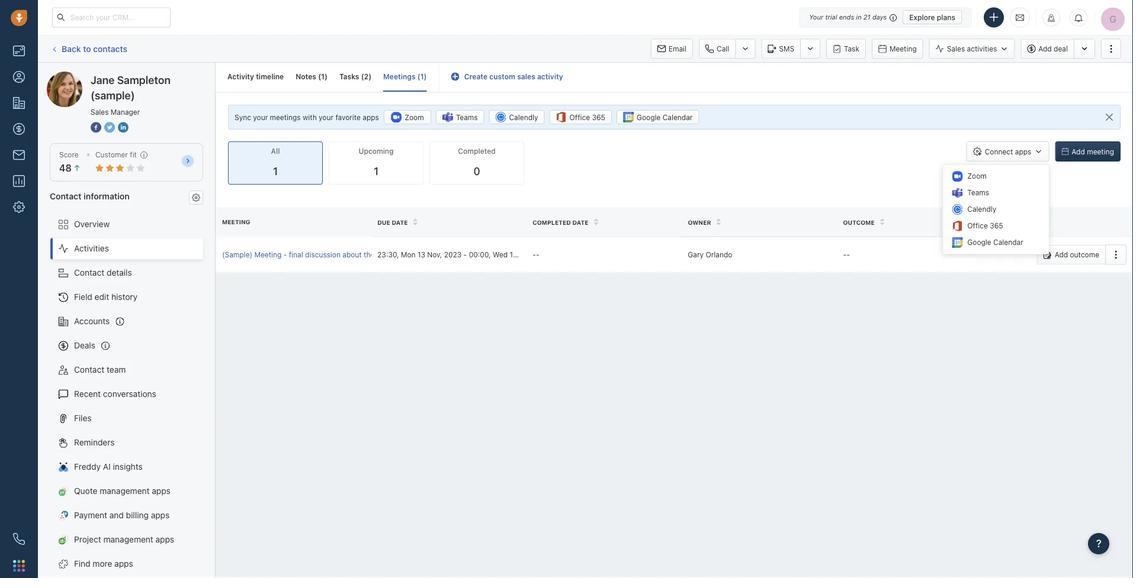 Task type: vqa. For each thing, say whether or not it's contained in the screenshot.
ago at the top
no



Task type: locate. For each thing, give the bounding box(es) containing it.
1 horizontal spatial add
[[1055, 251, 1068, 259]]

1 horizontal spatial calendly
[[968, 205, 997, 214]]

with
[[303, 113, 317, 121]]

completed date
[[533, 219, 589, 226]]

phone element
[[7, 528, 31, 552]]

0 horizontal spatial )
[[325, 73, 328, 81]]

sales for sales activities
[[947, 45, 965, 53]]

call link
[[699, 39, 735, 59]]

2 vertical spatial add
[[1055, 251, 1068, 259]]

nov, right 13 at the left of the page
[[427, 251, 442, 259]]

sms button
[[762, 39, 800, 59]]

-- down outcome
[[843, 251, 850, 259]]

deals
[[74, 341, 95, 351]]

teams down the create in the top of the page
[[456, 113, 478, 122]]

connect apps button
[[967, 142, 1049, 162]]

0 horizontal spatial 365
[[592, 113, 606, 122]]

linkedin circled image
[[118, 121, 129, 134]]

activity
[[228, 73, 254, 81]]

sync
[[235, 113, 251, 121]]

apps right more
[[114, 560, 133, 569]]

sales activities button
[[929, 39, 1021, 59], [929, 39, 1015, 59]]

facebook circled image
[[91, 121, 101, 134]]

meetings
[[270, 113, 301, 121]]

wed
[[493, 251, 508, 259]]

meetings
[[383, 73, 416, 81]]

0 horizontal spatial 2023
[[444, 251, 462, 259]]

1 date from the left
[[392, 219, 408, 226]]

0 vertical spatial add
[[1039, 45, 1052, 53]]

1 vertical spatial 365
[[990, 222, 1004, 230]]

-- right the 15
[[533, 251, 539, 259]]

your trial ends in 21 days
[[809, 13, 887, 21]]

2 your from the left
[[319, 113, 334, 121]]

2 - from the left
[[464, 251, 467, 259]]

( for notes
[[318, 73, 321, 81]]

recent conversations
[[74, 390, 156, 399]]

0 horizontal spatial (
[[318, 73, 321, 81]]

0 horizontal spatial meeting
[[222, 219, 250, 226]]

call
[[717, 45, 730, 53]]

apps inside button
[[1015, 148, 1032, 156]]

0 horizontal spatial add
[[1039, 45, 1052, 53]]

0 vertical spatial calendly
[[509, 113, 538, 122]]

task button
[[827, 39, 866, 59]]

information
[[84, 191, 130, 201]]

0 horizontal spatial calendly
[[509, 113, 538, 122]]

team
[[107, 365, 126, 375]]

15
[[510, 251, 518, 259]]

1 - from the left
[[284, 251, 287, 259]]

meeting up (sample)
[[222, 219, 250, 226]]

meeting inside "button"
[[890, 45, 917, 53]]

field
[[74, 292, 92, 302]]

0 vertical spatial zoom
[[405, 113, 424, 122]]

1 horizontal spatial jane
[[91, 73, 115, 86]]

zoom
[[405, 113, 424, 122], [968, 172, 987, 180]]

jane down contacts
[[91, 73, 115, 86]]

0 vertical spatial google
[[637, 113, 661, 122]]

2023 right the 15
[[536, 251, 554, 259]]

teams
[[456, 113, 478, 122], [968, 189, 989, 197]]

zoom down meetings ( 1 )
[[405, 113, 424, 122]]

accounts
[[74, 317, 110, 326]]

overview
[[74, 220, 110, 229]]

0 vertical spatial sales
[[947, 45, 965, 53]]

apps right billing
[[151, 511, 170, 521]]

2 horizontal spatial add
[[1072, 148, 1085, 156]]

add for add meeting
[[1072, 148, 1085, 156]]

1 vertical spatial completed
[[533, 219, 571, 226]]

management up payment and billing apps
[[100, 487, 150, 497]]

2 ) from the left
[[369, 73, 372, 81]]

contact for contact information
[[50, 191, 82, 201]]

mng settings image
[[192, 194, 200, 202]]

1 horizontal spatial zoom
[[968, 172, 987, 180]]

1 vertical spatial google calendar
[[968, 239, 1024, 247]]

in
[[856, 13, 862, 21]]

your
[[809, 13, 824, 21]]

contact team
[[74, 365, 126, 375]]

nov, right the 15
[[520, 251, 534, 259]]

1 horizontal spatial --
[[843, 251, 850, 259]]

1 vertical spatial management
[[103, 535, 153, 545]]

apps right connect
[[1015, 148, 1032, 156]]

(
[[318, 73, 321, 81], [361, 73, 364, 81], [418, 73, 420, 81]]

1 down all
[[273, 165, 278, 178]]

0 vertical spatial google calendar
[[637, 113, 693, 122]]

back
[[62, 44, 81, 53]]

1 vertical spatial office 365
[[968, 222, 1004, 230]]

1 ( from the left
[[318, 73, 321, 81]]

completed for completed date
[[533, 219, 571, 226]]

1 vertical spatial office
[[968, 222, 988, 230]]

meeting left final
[[254, 251, 282, 259]]

recent
[[74, 390, 101, 399]]

1 vertical spatial google
[[968, 239, 992, 247]]

0 vertical spatial contact
[[50, 191, 82, 201]]

1 -- from the left
[[533, 251, 539, 259]]

email image
[[1016, 13, 1024, 22]]

-
[[284, 251, 287, 259], [464, 251, 467, 259], [533, 251, 536, 259], [536, 251, 539, 259], [843, 251, 847, 259], [847, 251, 850, 259]]

nov,
[[427, 251, 442, 259], [520, 251, 534, 259]]

contact up 'recent'
[[74, 365, 104, 375]]

quote management apps
[[74, 487, 171, 497]]

3 ( from the left
[[418, 73, 420, 81]]

1 nov, from the left
[[427, 251, 442, 259]]

jane down to
[[71, 71, 89, 81]]

your right with
[[319, 113, 334, 121]]

0 vertical spatial (sample)
[[134, 71, 168, 81]]

2 horizontal spatial )
[[424, 73, 427, 81]]

23:30,
[[377, 251, 399, 259]]

office 365 inside button
[[570, 113, 606, 122]]

zoom down connect
[[968, 172, 987, 180]]

2 ( from the left
[[361, 73, 364, 81]]

0 vertical spatial meeting
[[890, 45, 917, 53]]

1 horizontal spatial sales
[[947, 45, 965, 53]]

meeting down explore
[[890, 45, 917, 53]]

0 horizontal spatial google calendar
[[637, 113, 693, 122]]

gary orlando
[[688, 251, 733, 259]]

2 date from the left
[[573, 219, 589, 226]]

1 vertical spatial contact
[[74, 268, 104, 278]]

1 horizontal spatial deal
[[1054, 45, 1068, 53]]

5 - from the left
[[843, 251, 847, 259]]

2 vertical spatial contact
[[74, 365, 104, 375]]

( right tasks
[[361, 73, 364, 81]]

teams inside button
[[456, 113, 478, 122]]

0 horizontal spatial nov,
[[427, 251, 442, 259]]

0 horizontal spatial date
[[392, 219, 408, 226]]

0 horizontal spatial google
[[637, 113, 661, 122]]

task
[[844, 45, 860, 53]]

3 ) from the left
[[424, 73, 427, 81]]

0 horizontal spatial completed
[[458, 147, 496, 156]]

1 ) from the left
[[325, 73, 328, 81]]

0 horizontal spatial --
[[533, 251, 539, 259]]

management down payment and billing apps
[[103, 535, 153, 545]]

meetings ( 1 )
[[383, 73, 427, 81]]

2 horizontal spatial meeting
[[890, 45, 917, 53]]

sales left activities
[[947, 45, 965, 53]]

4 - from the left
[[536, 251, 539, 259]]

add for add deal
[[1039, 45, 1052, 53]]

1 vertical spatial add
[[1072, 148, 1085, 156]]

contact down activities at the top
[[74, 268, 104, 278]]

0 vertical spatial deal
[[1054, 45, 1068, 53]]

project
[[74, 535, 101, 545]]

0 vertical spatial office
[[570, 113, 590, 122]]

( right the meetings
[[418, 73, 420, 81]]

48
[[59, 163, 72, 174]]

upcoming
[[359, 147, 394, 156]]

0 vertical spatial management
[[100, 487, 150, 497]]

1 horizontal spatial teams
[[968, 189, 989, 197]]

contacts
[[93, 44, 127, 53]]

connect apps button
[[967, 142, 1049, 162]]

1 vertical spatial deal
[[377, 251, 391, 259]]

1 vertical spatial calendar
[[994, 239, 1024, 247]]

1 horizontal spatial completed
[[533, 219, 571, 226]]

1 vertical spatial calendly
[[968, 205, 997, 214]]

1 horizontal spatial 2023
[[536, 251, 554, 259]]

--
[[533, 251, 539, 259], [843, 251, 850, 259]]

calendar inside button
[[663, 113, 693, 122]]

( right notes
[[318, 73, 321, 81]]

field edit history
[[74, 292, 138, 302]]

0 vertical spatial office 365
[[570, 113, 606, 122]]

jane
[[71, 71, 89, 81], [91, 73, 115, 86]]

0 vertical spatial teams
[[456, 113, 478, 122]]

1 horizontal spatial office 365
[[968, 222, 1004, 230]]

2 nov, from the left
[[520, 251, 534, 259]]

2023 left 00:00,
[[444, 251, 462, 259]]

1 right notes
[[321, 73, 325, 81]]

0 horizontal spatial office
[[570, 113, 590, 122]]

1 horizontal spatial (
[[361, 73, 364, 81]]

notes ( 1 )
[[296, 73, 328, 81]]

) right the meetings
[[424, 73, 427, 81]]

) right notes
[[325, 73, 328, 81]]

23:30, mon 13 nov, 2023 - 00:00, wed 15 nov, 2023
[[377, 251, 554, 259]]

trial
[[826, 13, 837, 21]]

office 365
[[570, 113, 606, 122], [968, 222, 1004, 230]]

0 horizontal spatial deal
[[377, 251, 391, 259]]

contact details
[[74, 268, 132, 278]]

management for project
[[103, 535, 153, 545]]

0 horizontal spatial office 365
[[570, 113, 606, 122]]

plans
[[937, 13, 956, 21]]

call button
[[699, 39, 735, 59]]

1 horizontal spatial 365
[[990, 222, 1004, 230]]

1 horizontal spatial nov,
[[520, 251, 534, 259]]

(sample) up sales manager
[[91, 89, 135, 102]]

your right sync
[[253, 113, 268, 121]]

(sample)
[[134, 71, 168, 81], [91, 89, 135, 102]]

0 vertical spatial 365
[[592, 113, 606, 122]]

1 horizontal spatial office
[[968, 222, 988, 230]]

1 horizontal spatial date
[[573, 219, 589, 226]]

1 horizontal spatial meeting
[[254, 251, 282, 259]]

add
[[1039, 45, 1052, 53], [1072, 148, 1085, 156], [1055, 251, 1068, 259]]

quote
[[74, 487, 97, 497]]

days
[[873, 13, 887, 21]]

management for quote
[[100, 487, 150, 497]]

orlando
[[706, 251, 733, 259]]

add inside button
[[1055, 251, 1068, 259]]

(sample) up manager
[[134, 71, 168, 81]]

activity
[[537, 73, 563, 81]]

sales up facebook circled image
[[91, 108, 109, 116]]

1 vertical spatial sales
[[91, 108, 109, 116]]

0 horizontal spatial calendar
[[663, 113, 693, 122]]

0 horizontal spatial your
[[253, 113, 268, 121]]

) right tasks
[[369, 73, 372, 81]]

1 vertical spatial meeting
[[222, 219, 250, 226]]

to
[[83, 44, 91, 53]]

completed
[[458, 147, 496, 156], [533, 219, 571, 226]]

1 horizontal spatial )
[[369, 73, 372, 81]]

0 horizontal spatial zoom
[[405, 113, 424, 122]]

teams down connect
[[968, 189, 989, 197]]

sales manager
[[91, 108, 140, 116]]

0 vertical spatial completed
[[458, 147, 496, 156]]

google calendar button
[[617, 110, 699, 125]]

deal inside (sample) meeting - final discussion about the deal link
[[377, 251, 391, 259]]

deal
[[1054, 45, 1068, 53], [377, 251, 391, 259]]

mon
[[401, 251, 416, 259]]

connect apps
[[985, 148, 1032, 156]]

Search your CRM... text field
[[52, 7, 171, 28]]

final
[[289, 251, 303, 259]]

tasks ( 2 )
[[339, 73, 372, 81]]

contact down the 48
[[50, 191, 82, 201]]

0 horizontal spatial sales
[[91, 108, 109, 116]]

add for add outcome
[[1055, 251, 1068, 259]]

calendly inside calendly button
[[509, 113, 538, 122]]

1 2023 from the left
[[444, 251, 462, 259]]

0 horizontal spatial teams
[[456, 113, 478, 122]]

contact
[[50, 191, 82, 201], [74, 268, 104, 278], [74, 365, 104, 375]]

0 vertical spatial calendar
[[663, 113, 693, 122]]

2 horizontal spatial (
[[418, 73, 420, 81]]

management
[[100, 487, 150, 497], [103, 535, 153, 545]]

apps
[[363, 113, 379, 121], [1015, 148, 1032, 156], [152, 487, 171, 497], [151, 511, 170, 521], [156, 535, 174, 545], [114, 560, 133, 569]]

1 horizontal spatial your
[[319, 113, 334, 121]]

google calendar
[[637, 113, 693, 122], [968, 239, 1024, 247]]

calendar
[[663, 113, 693, 122], [994, 239, 1024, 247]]

zoom inside 'button'
[[405, 113, 424, 122]]

sampleton
[[91, 71, 132, 81], [117, 73, 171, 86]]



Task type: describe. For each thing, give the bounding box(es) containing it.
ends
[[839, 13, 854, 21]]

meeting button
[[872, 39, 924, 59]]

explore plans link
[[903, 10, 962, 24]]

sync your meetings with your favorite apps
[[235, 113, 379, 121]]

sampleton down contacts
[[91, 71, 132, 81]]

1 horizontal spatial calendar
[[994, 239, 1024, 247]]

apps down payment and billing apps
[[156, 535, 174, 545]]

freddy
[[74, 462, 101, 472]]

explore plans
[[910, 13, 956, 21]]

zoom button
[[384, 110, 431, 125]]

calendly button
[[489, 110, 545, 125]]

21
[[864, 13, 871, 21]]

activities
[[74, 244, 109, 254]]

00:00,
[[469, 251, 491, 259]]

about
[[343, 251, 362, 259]]

( for tasks
[[361, 73, 364, 81]]

phone image
[[13, 534, 25, 546]]

) for meetings ( 1 )
[[424, 73, 427, 81]]

deal inside add deal button
[[1054, 45, 1068, 53]]

create custom sales activity
[[464, 73, 563, 81]]

0
[[474, 165, 480, 178]]

1 vertical spatial zoom
[[968, 172, 987, 180]]

due date
[[377, 219, 408, 226]]

1 horizontal spatial google calendar
[[968, 239, 1024, 247]]

2 2023 from the left
[[536, 251, 554, 259]]

back to contacts link
[[50, 40, 128, 58]]

more
[[93, 560, 112, 569]]

contact for contact details
[[74, 268, 104, 278]]

48 button
[[59, 163, 81, 174]]

3 - from the left
[[533, 251, 536, 259]]

2
[[364, 73, 369, 81]]

timeline
[[256, 73, 284, 81]]

6 - from the left
[[847, 251, 850, 259]]

outcome
[[843, 219, 875, 226]]

apps right favorite
[[363, 113, 379, 121]]

customer fit
[[95, 151, 137, 159]]

project management apps
[[74, 535, 174, 545]]

details
[[107, 268, 132, 278]]

discussion
[[305, 251, 341, 259]]

1 vertical spatial teams
[[968, 189, 989, 197]]

office inside button
[[570, 113, 590, 122]]

connect
[[985, 148, 1013, 156]]

sales for sales manager
[[91, 108, 109, 116]]

explore
[[910, 13, 935, 21]]

add meeting
[[1072, 148, 1114, 156]]

google inside the google calendar button
[[637, 113, 661, 122]]

reminders
[[74, 438, 115, 448]]

sms
[[779, 45, 795, 53]]

completed for completed
[[458, 147, 496, 156]]

custom
[[490, 73, 515, 81]]

customer
[[95, 151, 128, 159]]

add outcome button
[[1037, 245, 1106, 265]]

and
[[110, 511, 124, 521]]

apps up payment and billing apps
[[152, 487, 171, 497]]

( for meetings
[[418, 73, 420, 81]]

edit
[[95, 292, 109, 302]]

history
[[111, 292, 138, 302]]

email button
[[651, 39, 693, 59]]

contact information
[[50, 191, 130, 201]]

date for due date
[[392, 219, 408, 226]]

1 down upcoming
[[374, 165, 379, 178]]

activities
[[967, 45, 997, 53]]

manager
[[111, 108, 140, 116]]

contact for contact team
[[74, 365, 104, 375]]

fit
[[130, 151, 137, 159]]

twitter circled image
[[104, 121, 115, 134]]

(sample) meeting - final discussion about the deal link
[[222, 250, 391, 260]]

payment and billing apps
[[74, 511, 170, 521]]

2 vertical spatial meeting
[[254, 251, 282, 259]]

(sample) meeting - final discussion about the deal
[[222, 251, 391, 259]]

(sample)
[[222, 251, 252, 259]]

1 horizontal spatial google
[[968, 239, 992, 247]]

add deal
[[1039, 45, 1068, 53]]

back to contacts
[[62, 44, 127, 53]]

the
[[364, 251, 375, 259]]

teams button
[[436, 110, 484, 125]]

notes
[[296, 73, 316, 81]]

365 inside office 365 button
[[592, 113, 606, 122]]

office 365 button
[[550, 110, 612, 125]]

jane sampleton (sample) down contacts
[[71, 71, 168, 81]]

freshworks switcher image
[[13, 561, 25, 573]]

activity timeline
[[228, 73, 284, 81]]

payment
[[74, 511, 107, 521]]

add outcome
[[1055, 251, 1100, 259]]

1 right the meetings
[[420, 73, 424, 81]]

sales activities
[[947, 45, 997, 53]]

find
[[74, 560, 90, 569]]

sampleton up manager
[[117, 73, 171, 86]]

) for notes ( 1 )
[[325, 73, 328, 81]]

2 -- from the left
[[843, 251, 850, 259]]

find more apps
[[74, 560, 133, 569]]

1 vertical spatial (sample)
[[91, 89, 135, 102]]

files
[[74, 414, 92, 424]]

13
[[418, 251, 425, 259]]

create custom sales activity link
[[451, 73, 563, 81]]

date for completed date
[[573, 219, 589, 226]]

) for tasks ( 2 )
[[369, 73, 372, 81]]

jane sampleton (sample) up manager
[[91, 73, 171, 102]]

create
[[464, 73, 488, 81]]

google calendar inside button
[[637, 113, 693, 122]]

all
[[271, 147, 280, 156]]

score
[[59, 151, 79, 159]]

gary
[[688, 251, 704, 259]]

owner
[[688, 219, 711, 226]]

1 your from the left
[[253, 113, 268, 121]]

email
[[669, 45, 687, 53]]

add deal button
[[1021, 39, 1074, 59]]

0 horizontal spatial jane
[[71, 71, 89, 81]]



